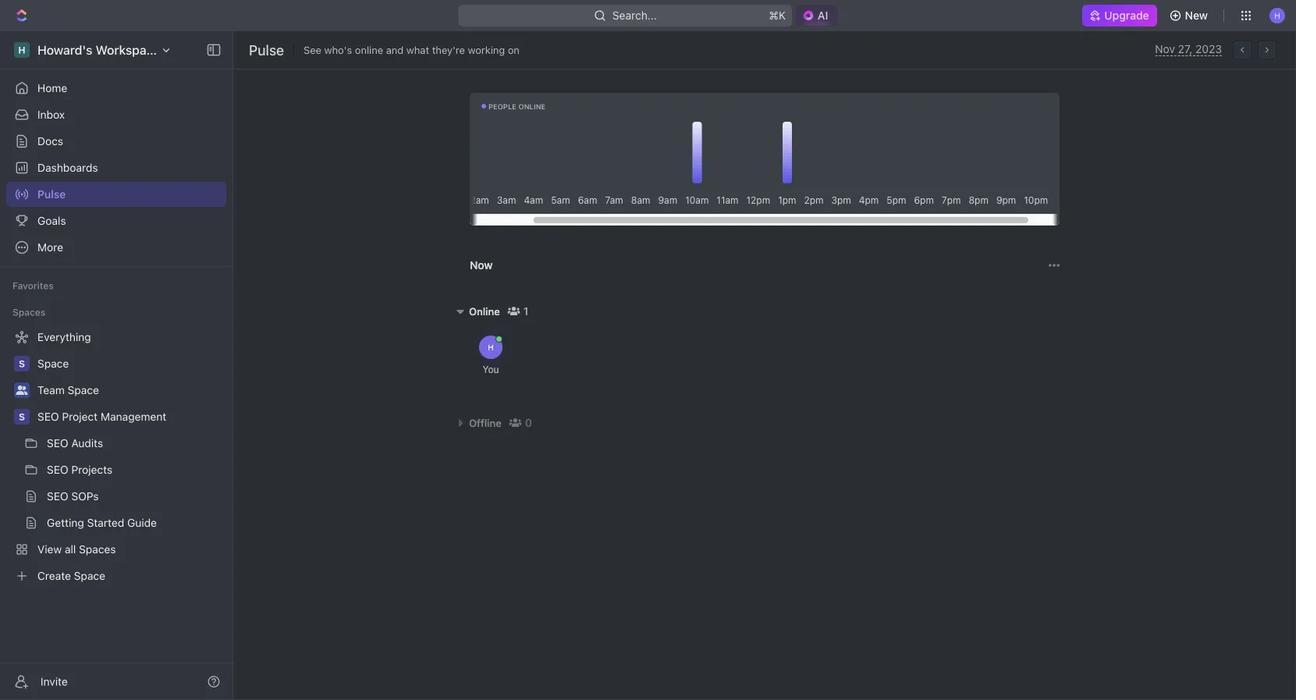 Task type: locate. For each thing, give the bounding box(es) containing it.
2023
[[1196, 43, 1222, 55]]

space link
[[37, 351, 223, 376]]

0 vertical spatial online
[[355, 44, 383, 56]]

h
[[1275, 11, 1281, 20], [18, 44, 26, 55], [488, 343, 494, 352]]

1 vertical spatial spaces
[[79, 543, 116, 556]]

invite
[[41, 675, 68, 688]]

0 horizontal spatial h
[[18, 44, 26, 55]]

they're
[[432, 44, 465, 56]]

home
[[37, 82, 67, 94]]

pulse left the see
[[249, 41, 284, 58]]

0 horizontal spatial online
[[355, 44, 383, 56]]

1 vertical spatial s
[[19, 411, 25, 422]]

0 vertical spatial space
[[37, 357, 69, 370]]

seo for seo project management
[[37, 410, 59, 423]]

6am
[[578, 194, 597, 205]]

workspace
[[96, 43, 160, 57]]

seo audits link
[[47, 431, 223, 456]]

tree
[[6, 325, 226, 588]]

9am
[[658, 194, 677, 205]]

seo right seo project management, , element at the bottom left
[[37, 410, 59, 423]]

spaces down the favorites button
[[12, 307, 46, 318]]

search...
[[613, 9, 657, 22]]

create space
[[37, 569, 105, 582]]

see who's online and what they're working on
[[304, 44, 520, 56]]

seo for seo sops
[[47, 490, 68, 503]]

space down view all spaces
[[74, 569, 105, 582]]

seo for seo audits
[[47, 437, 68, 450]]

2 vertical spatial h
[[488, 343, 494, 352]]

seo
[[37, 410, 59, 423], [47, 437, 68, 450], [47, 463, 68, 476], [47, 490, 68, 503]]

spaces
[[12, 307, 46, 318], [79, 543, 116, 556]]

tree inside sidebar navigation
[[6, 325, 226, 588]]

offline
[[469, 417, 502, 429]]

online
[[355, 44, 383, 56], [519, 102, 546, 110]]

7pm
[[942, 194, 961, 205]]

seo left sops
[[47, 490, 68, 503]]

sidebar navigation
[[0, 31, 236, 700]]

s for seo project management
[[19, 411, 25, 422]]

who's
[[324, 44, 352, 56]]

goals link
[[6, 208, 226, 233]]

audits
[[71, 437, 103, 450]]

seo project management
[[37, 410, 166, 423]]

project
[[62, 410, 98, 423]]

pulse link
[[6, 182, 226, 207]]

space inside team space 'link'
[[68, 384, 99, 396]]

getting started guide
[[47, 516, 157, 529]]

online left 'and' at the left top of the page
[[355, 44, 383, 56]]

27,
[[1178, 43, 1193, 55]]

space up project on the bottom
[[68, 384, 99, 396]]

1 vertical spatial h
[[18, 44, 26, 55]]

started
[[87, 516, 124, 529]]

seo up seo sops on the bottom left of the page
[[47, 463, 68, 476]]

1 vertical spatial online
[[519, 102, 546, 110]]

2 s from the top
[[19, 411, 25, 422]]

s up user group 'image'
[[19, 358, 25, 369]]

spaces down getting started guide
[[79, 543, 116, 556]]

upgrade link
[[1083, 5, 1157, 27]]

s down user group 'image'
[[19, 411, 25, 422]]

1 vertical spatial pulse
[[37, 188, 66, 201]]

0 vertical spatial s
[[19, 358, 25, 369]]

and
[[386, 44, 404, 56]]

space, , element
[[14, 356, 30, 372]]

4am
[[524, 194, 543, 205]]

10pm
[[1024, 194, 1048, 205]]

0 horizontal spatial pulse
[[37, 188, 66, 201]]

docs
[[37, 135, 63, 148]]

seo project management, , element
[[14, 409, 30, 425]]

0 horizontal spatial spaces
[[12, 307, 46, 318]]

7am
[[605, 194, 623, 205]]

seo project management link
[[37, 404, 223, 429]]

1 s from the top
[[19, 358, 25, 369]]

space inside the create space "link"
[[74, 569, 105, 582]]

seo left audits
[[47, 437, 68, 450]]

space for team
[[68, 384, 99, 396]]

0 vertical spatial pulse
[[249, 41, 284, 58]]

on
[[508, 44, 520, 56]]

tree containing everything
[[6, 325, 226, 588]]

ai
[[818, 9, 829, 22]]

view
[[37, 543, 62, 556]]

2pm
[[804, 194, 823, 205]]

new button
[[1163, 3, 1218, 28]]

2 horizontal spatial h
[[1275, 11, 1281, 20]]

you
[[483, 364, 499, 375]]

howard's
[[37, 43, 92, 57]]

user group image
[[16, 386, 28, 395]]

0 vertical spatial h
[[1275, 11, 1281, 20]]

see
[[304, 44, 322, 56]]

2 vertical spatial space
[[74, 569, 105, 582]]

1 horizontal spatial h
[[488, 343, 494, 352]]

h button
[[1265, 3, 1290, 28]]

11am
[[716, 194, 738, 205]]

pulse up goals
[[37, 188, 66, 201]]

8pm
[[969, 194, 988, 205]]

2am
[[470, 194, 489, 205]]

pulse
[[249, 41, 284, 58], [37, 188, 66, 201]]

online right people
[[519, 102, 546, 110]]

what
[[406, 44, 429, 56]]

1 vertical spatial space
[[68, 384, 99, 396]]

seo sops
[[47, 490, 99, 503]]

0 vertical spatial spaces
[[12, 307, 46, 318]]

space up team
[[37, 357, 69, 370]]



Task type: describe. For each thing, give the bounding box(es) containing it.
sops
[[71, 490, 99, 503]]

getting
[[47, 516, 84, 529]]

11pm
[[1056, 194, 1078, 205]]

s for space
[[19, 358, 25, 369]]

3am 4am 5am 6am 7am 8am 9am
[[497, 194, 677, 205]]

h inside h dropdown button
[[1275, 11, 1281, 20]]

11am 12pm
[[716, 194, 770, 205]]

2pm 3pm 4pm 5pm 6pm 7pm 8pm 9pm 10pm
[[804, 194, 1048, 205]]

dashboards link
[[6, 155, 226, 180]]

9pm
[[996, 194, 1016, 205]]

projects
[[71, 463, 113, 476]]

seo for seo projects
[[47, 463, 68, 476]]

8am
[[631, 194, 650, 205]]

nov 27, 2023 button
[[1155, 43, 1222, 56]]

1 horizontal spatial pulse
[[249, 41, 284, 58]]

management
[[101, 410, 166, 423]]

h inside sidebar navigation
[[18, 44, 26, 55]]

seo audits
[[47, 437, 103, 450]]

team space
[[37, 384, 99, 396]]

seo sops link
[[47, 484, 223, 509]]

guide
[[127, 516, 157, 529]]

4pm
[[859, 194, 879, 205]]

3pm
[[831, 194, 851, 205]]

now
[[470, 259, 493, 272]]

seo projects
[[47, 463, 113, 476]]

view all spaces link
[[6, 537, 223, 562]]

1 horizontal spatial spaces
[[79, 543, 116, 556]]

docs link
[[6, 129, 226, 154]]

10am
[[685, 194, 709, 205]]

new
[[1185, 9, 1208, 22]]

goals
[[37, 214, 66, 227]]

nov
[[1155, 43, 1175, 55]]

nov 27, 2023
[[1155, 43, 1222, 55]]

view all spaces
[[37, 543, 116, 556]]

pulse inside sidebar navigation
[[37, 188, 66, 201]]

all
[[65, 543, 76, 556]]

howard's workspace
[[37, 43, 160, 57]]

people online
[[489, 102, 546, 110]]

ai button
[[796, 5, 838, 27]]

create space link
[[6, 564, 223, 588]]

dashboards
[[37, 161, 98, 174]]

space inside the space link
[[37, 357, 69, 370]]

0
[[525, 416, 532, 429]]

6pm
[[914, 194, 934, 205]]

howard's workspace, , element
[[14, 42, 30, 58]]

favorites
[[12, 280, 54, 291]]

working
[[468, 44, 505, 56]]

5pm
[[886, 194, 906, 205]]

people
[[489, 102, 517, 110]]

team space link
[[37, 378, 223, 403]]

create
[[37, 569, 71, 582]]

team
[[37, 384, 65, 396]]

everything
[[37, 331, 91, 343]]

everything link
[[6, 325, 223, 350]]

home link
[[6, 76, 226, 101]]

seo projects link
[[47, 457, 223, 482]]

getting started guide link
[[47, 510, 223, 535]]

3am
[[497, 194, 516, 205]]

space for create
[[74, 569, 105, 582]]

1
[[523, 305, 529, 318]]

favorites button
[[6, 276, 60, 295]]

more button
[[6, 235, 226, 260]]

12pm
[[746, 194, 770, 205]]

1pm
[[778, 194, 796, 205]]

inbox link
[[6, 102, 226, 127]]

5am
[[551, 194, 570, 205]]

upgrade
[[1105, 9, 1149, 22]]

⌘k
[[769, 9, 786, 22]]

more
[[37, 241, 63, 254]]

1 horizontal spatial online
[[519, 102, 546, 110]]

online
[[469, 306, 500, 317]]

inbox
[[37, 108, 65, 121]]



Task type: vqa. For each thing, say whether or not it's contained in the screenshot.
Fall to the right
no



